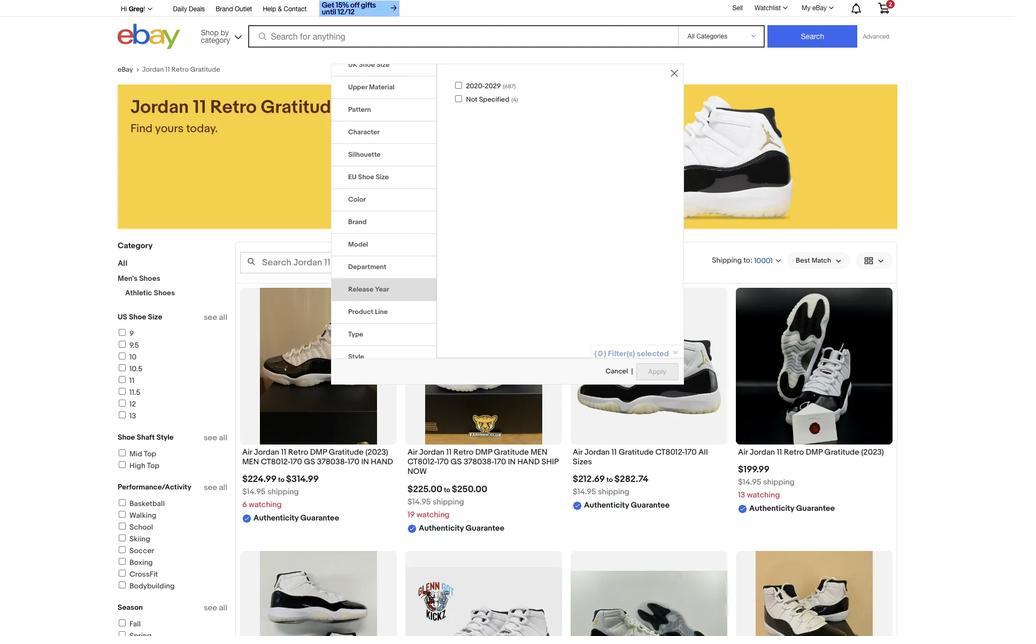 Task type: vqa. For each thing, say whether or not it's contained in the screenshot.
Classified to the right
no



Task type: locate. For each thing, give the bounding box(es) containing it.
retro up $250.00
[[454, 447, 474, 457]]

0 vertical spatial style
[[348, 352, 364, 361]]

Apply submit
[[636, 363, 678, 380]]

daily deals link
[[173, 4, 205, 16]]

378038-
[[317, 457, 348, 467], [464, 457, 494, 467]]

0 vertical spatial ebay
[[813, 4, 827, 12]]

(2023) inside the 'air jordan 11 retro dmp gratitude (2023) men ct8012-170 gs 378038-170 in hand'
[[366, 447, 388, 457]]

0 vertical spatial size
[[377, 60, 390, 69]]

dmp for $250.00
[[475, 447, 492, 457]]

4 see all from the top
[[204, 603, 227, 613]]

1 horizontal spatial watching
[[417, 510, 450, 520]]

jordan for $224.99
[[254, 447, 279, 457]]

eu
[[348, 173, 357, 181]]

retro up $314.99
[[288, 447, 308, 457]]

shipping inside $199.99 $14.95 shipping 13 watching
[[763, 477, 795, 487]]

retro for $224.99
[[288, 447, 308, 457]]

2 vertical spatial size
[[148, 312, 162, 322]]

ct8012- inside the 'air jordan 11 retro dmp gratitude (2023) men ct8012-170 gs 378038-170 in hand'
[[261, 457, 290, 467]]

$14.95 down $199.99
[[738, 477, 762, 487]]

2020-
[[466, 82, 485, 90]]

skiing link
[[117, 534, 150, 544]]

378038- up $314.99
[[317, 457, 348, 467]]

0 vertical spatial all
[[118, 258, 127, 269]]

all link
[[118, 258, 127, 269]]

1 horizontal spatial to
[[444, 486, 450, 494]]

0 horizontal spatial watching
[[249, 500, 282, 510]]

0 horizontal spatial in
[[361, 457, 369, 467]]

Mid Top checkbox
[[119, 449, 126, 456]]

None checkbox
[[455, 82, 462, 89], [455, 95, 462, 102], [455, 82, 462, 89], [455, 95, 462, 102]]

2 378038- from the left
[[464, 457, 494, 467]]

1 vertical spatial (
[[512, 96, 513, 103]]

gs inside air jordan 11 retro dmp gratitude men ct8012-170 gs 378038-170 in hand ship now
[[451, 457, 462, 467]]

men
[[531, 447, 548, 457], [242, 457, 259, 467]]

13 down $199.99
[[738, 490, 745, 500]]

to right $212.69
[[607, 476, 613, 484]]

silhouette
[[348, 150, 381, 159]]

1 in from the left
[[361, 457, 369, 467]]

watching down $199.99
[[747, 490, 780, 500]]

in
[[361, 457, 369, 467], [508, 457, 516, 467]]

gratitude inside jordan 11 retro gratitude find yours today.
[[261, 96, 342, 119]]

size down silhouette
[[376, 173, 389, 181]]

brand outlet link
[[216, 4, 252, 16]]

0 horizontal spatial 13
[[129, 411, 136, 420]]

top
[[144, 449, 156, 458], [147, 461, 159, 470]]

0 horizontal spatial hand
[[371, 457, 393, 467]]

air inside air jordan 11 gratitude ct8012-170  all sizes
[[573, 447, 583, 457]]

jordan for $212.69
[[585, 447, 610, 457]]

3 all from the top
[[219, 483, 227, 493]]

1 dmp from the left
[[310, 447, 327, 457]]

brand left outlet
[[216, 5, 233, 13]]

0 horizontal spatial )
[[514, 83, 516, 90]]

jordan inside air jordan 11 retro dmp gratitude men ct8012-170 gs 378038-170 in hand ship now
[[419, 447, 445, 457]]

retro up today.
[[210, 96, 257, 119]]

1 horizontal spatial in
[[508, 457, 516, 467]]

1 vertical spatial size
[[376, 173, 389, 181]]

watching inside $224.99 to $314.99 $14.95 shipping 6 watching
[[249, 500, 282, 510]]

shipping for $282.74
[[598, 487, 630, 497]]

brand
[[216, 5, 233, 13], [348, 218, 367, 226]]

air right the ship
[[573, 447, 583, 457]]

daily deals
[[173, 5, 205, 13]]

1 horizontal spatial style
[[348, 352, 364, 361]]

air jordan 11 retro dmp gratitude (2023) link
[[738, 447, 891, 460]]

9.5 checkbox
[[119, 341, 126, 348]]

1 vertical spatial brand
[[348, 218, 367, 226]]

ct8012- inside air jordan 11 retro dmp gratitude men ct8012-170 gs 378038-170 in hand ship now
[[408, 457, 437, 467]]

$14.95 inside $199.99 $14.95 shipping 13 watching
[[738, 477, 762, 487]]

$14.95 down $212.69
[[573, 487, 596, 497]]

air up now
[[408, 447, 418, 457]]

mid
[[129, 449, 142, 458]]

shoe for uk
[[359, 60, 375, 69]]

687
[[505, 83, 514, 90]]

$212.69
[[573, 474, 605, 485]]

fall link
[[117, 619, 141, 629]]

boxing
[[129, 558, 153, 567]]

) up 4
[[514, 83, 516, 90]]

authenticity for $250.00
[[419, 523, 464, 533]]

4 see from the top
[[204, 603, 217, 613]]

4 see all button from the top
[[204, 603, 227, 613]]

2 gs from the left
[[451, 457, 462, 467]]

now
[[408, 467, 427, 477]]

0 horizontal spatial (2023)
[[366, 447, 388, 457]]

watching right 6
[[249, 500, 282, 510]]

2 horizontal spatial to
[[607, 476, 613, 484]]

$14.95 for $250.00
[[408, 497, 431, 507]]

1 horizontal spatial all
[[699, 447, 708, 457]]

all
[[219, 312, 227, 323], [219, 433, 227, 443], [219, 483, 227, 493], [219, 603, 227, 613]]

170 inside air jordan 11 gratitude ct8012-170  all sizes
[[685, 447, 697, 457]]

$14.95 inside the $212.69 to $282.74 $14.95 shipping
[[573, 487, 596, 497]]

gs up $250.00
[[451, 457, 462, 467]]

all inside air jordan 11 gratitude ct8012-170  all sizes
[[699, 447, 708, 457]]

shoes
[[139, 274, 160, 283], [154, 288, 175, 297]]

1 horizontal spatial hand
[[518, 457, 540, 467]]

release year
[[348, 285, 389, 294]]

size up material
[[377, 60, 390, 69]]

dmp inside air jordan 11 retro dmp gratitude men ct8012-170 gs 378038-170 in hand ship now
[[475, 447, 492, 457]]

1 see all button from the top
[[204, 312, 227, 323]]

1 (2023) from the left
[[366, 447, 388, 457]]

3 air from the left
[[573, 447, 583, 457]]

1 vertical spatial )
[[517, 96, 518, 103]]

shoe right the uk
[[359, 60, 375, 69]]

dmp
[[310, 447, 327, 457], [475, 447, 492, 457], [806, 447, 823, 457]]

guarantee for shipping
[[796, 504, 835, 514]]

authenticity down $199.99 $14.95 shipping 13 watching
[[749, 504, 795, 514]]

$282.74
[[615, 474, 649, 485]]

2 in from the left
[[508, 457, 516, 467]]

gratitude inside air jordan 11 retro dmp gratitude men ct8012-170 gs 378038-170 in hand ship now
[[494, 447, 529, 457]]

ct8012-
[[656, 447, 685, 457], [261, 457, 290, 467], [408, 457, 437, 467]]

top down mid top
[[147, 461, 159, 470]]

specified
[[479, 95, 509, 104]]

( inside not specified ( 4 )
[[512, 96, 513, 103]]

) right specified
[[517, 96, 518, 103]]

air inside air jordan 11 retro dmp gratitude men ct8012-170 gs 378038-170 in hand ship now
[[408, 447, 418, 457]]

0 horizontal spatial ebay
[[118, 65, 133, 74]]

shipping inside $225.00 to $250.00 $14.95 shipping 19 watching
[[433, 497, 464, 507]]

see for shoe shaft style
[[204, 433, 217, 443]]

11.5
[[129, 388, 140, 397]]

men up $224.99
[[242, 457, 259, 467]]

9 link
[[117, 329, 134, 338]]

12
[[129, 400, 136, 409]]

shoes right athletic
[[154, 288, 175, 297]]

1 horizontal spatial gs
[[451, 457, 462, 467]]

4 air from the left
[[738, 447, 748, 457]]

daily
[[173, 5, 187, 13]]

in inside air jordan 11 retro dmp gratitude men ct8012-170 gs 378038-170 in hand ship now
[[508, 457, 516, 467]]

1 hand from the left
[[371, 457, 393, 467]]

watching inside $199.99 $14.95 shipping 13 watching
[[747, 490, 780, 500]]

2 see from the top
[[204, 433, 217, 443]]

to inside the $212.69 to $282.74 $14.95 shipping
[[607, 476, 613, 484]]

2 horizontal spatial watching
[[747, 490, 780, 500]]

my ebay
[[802, 4, 827, 12]]

watching for $314.99
[[249, 500, 282, 510]]

shipping inside $224.99 to $314.99 $14.95 shipping 6 watching
[[267, 487, 299, 497]]

gratitude inside air jordan 11 gratitude ct8012-170  all sizes
[[619, 447, 654, 457]]

0 horizontal spatial style
[[156, 433, 174, 442]]

shoes up athletic
[[139, 274, 160, 283]]

shoe right the us
[[129, 312, 146, 322]]

dmp inside the 'air jordan 11 retro dmp gratitude (2023) men ct8012-170 gs 378038-170 in hand'
[[310, 447, 327, 457]]

jordan inside the 'air jordan 11 retro dmp gratitude (2023) men ct8012-170 gs 378038-170 in hand'
[[254, 447, 279, 457]]

13 right 13 checkbox
[[129, 411, 136, 420]]

0 horizontal spatial ct8012-
[[261, 457, 290, 467]]

$14.95 down $224.99
[[242, 487, 266, 497]]

3 see all from the top
[[204, 483, 227, 493]]

authenticity down $224.99 to $314.99 $14.95 shipping 6 watching on the bottom left
[[254, 513, 299, 523]]

authenticity guarantee
[[584, 500, 670, 511], [749, 504, 835, 514], [254, 513, 339, 523], [419, 523, 505, 533]]

shipping for $314.99
[[267, 487, 299, 497]]

see all button for us shoe size
[[204, 312, 227, 323]]

4 all from the top
[[219, 603, 227, 613]]

authenticity down the $212.69 to $282.74 $14.95 shipping
[[584, 500, 629, 511]]

size down athletic
[[148, 312, 162, 322]]

to inside $225.00 to $250.00 $14.95 shipping 19 watching
[[444, 486, 450, 494]]

brand inside account navigation
[[216, 5, 233, 13]]

None submit
[[768, 25, 858, 48]]

2 (2023) from the left
[[861, 447, 884, 457]]

1 378038- from the left
[[317, 457, 348, 467]]

see for performance/activity
[[204, 483, 217, 493]]

1 horizontal spatial (2023)
[[861, 447, 884, 457]]

to inside $224.99 to $314.99 $14.95 shipping 6 watching
[[278, 476, 285, 484]]

( for not specified
[[512, 96, 513, 103]]

1 vertical spatial 13
[[738, 490, 745, 500]]

378038- up $250.00
[[464, 457, 494, 467]]

see all
[[204, 312, 227, 323], [204, 433, 227, 443], [204, 483, 227, 493], [204, 603, 227, 613]]

2 hand from the left
[[518, 457, 540, 467]]

$14.95 down $225.00
[[408, 497, 431, 507]]

shipping down $199.99
[[763, 477, 795, 487]]

help & contact
[[263, 5, 307, 13]]

tab list containing uk shoe size
[[332, 0, 437, 593]]

jordan inside air jordan 11 gratitude ct8012-170  all sizes
[[585, 447, 610, 457]]

( inside 2020-2029 ( 687 )
[[503, 83, 505, 90]]

11.5 checkbox
[[119, 388, 126, 395]]

brand for brand
[[348, 218, 367, 226]]

to left $314.99
[[278, 476, 285, 484]]

2 see all button from the top
[[204, 433, 227, 443]]

6
[[242, 500, 247, 510]]

your shopping cart contains 2 items image
[[878, 3, 890, 13]]

banner
[[118, 0, 898, 52]]

jordan for $225.00
[[419, 447, 445, 457]]

cancel
[[606, 367, 628, 376]]

11 inside jordan 11 retro gratitude find yours today.
[[193, 96, 206, 119]]

3 see from the top
[[204, 483, 217, 493]]

see all for season
[[204, 603, 227, 613]]

) inside 2020-2029 ( 687 )
[[514, 83, 516, 90]]

0 vertical spatial (
[[503, 83, 505, 90]]

find
[[131, 122, 152, 136]]

) for 2029
[[514, 83, 516, 90]]

0 horizontal spatial gs
[[304, 457, 315, 467]]

mid top
[[129, 449, 156, 458]]

1 horizontal spatial ebay
[[813, 4, 827, 12]]

) inside not specified ( 4 )
[[517, 96, 518, 103]]

shoe for eu
[[358, 173, 374, 181]]

gs up $314.99
[[304, 457, 315, 467]]

all inside all men's shoes athletic shoes
[[118, 258, 127, 269]]

season
[[118, 603, 143, 612]]

1 horizontal spatial ct8012-
[[408, 457, 437, 467]]

guarantee for $250.00
[[466, 523, 505, 533]]

0 horizontal spatial (
[[503, 83, 505, 90]]

authenticity guarantee down $199.99 $14.95 shipping 13 watching
[[749, 504, 835, 514]]

top for high top
[[147, 461, 159, 470]]

1 see from the top
[[204, 312, 217, 323]]

air inside the 'air jordan 11 retro dmp gratitude (2023) men ct8012-170 gs 378038-170 in hand'
[[242, 447, 252, 457]]

brand for brand outlet
[[216, 5, 233, 13]]

shoe right eu
[[358, 173, 374, 181]]

style right shaft at the left
[[156, 433, 174, 442]]

3 see all button from the top
[[204, 483, 227, 493]]

tab list
[[332, 0, 437, 593]]

authenticity guarantee down $225.00 to $250.00 $14.95 shipping 19 watching
[[419, 523, 505, 533]]

shipping for $250.00
[[433, 497, 464, 507]]

retro
[[171, 65, 189, 74], [210, 96, 257, 119], [288, 447, 308, 457], [454, 447, 474, 457], [784, 447, 804, 457]]

shipping down $314.99
[[267, 487, 299, 497]]

shipping down $250.00
[[433, 497, 464, 507]]

1 vertical spatial top
[[147, 461, 159, 470]]

authenticity guarantee for shipping
[[749, 504, 835, 514]]

1 horizontal spatial 378038-
[[464, 457, 494, 467]]

type
[[348, 330, 363, 339]]

13 checkbox
[[119, 411, 126, 418]]

men left "sizes"
[[531, 447, 548, 457]]

watching inside $225.00 to $250.00 $14.95 shipping 19 watching
[[417, 510, 450, 520]]

shoe
[[359, 60, 375, 69], [358, 173, 374, 181], [129, 312, 146, 322], [118, 433, 135, 442]]

air up $224.99
[[242, 447, 252, 457]]

in left the ship
[[508, 457, 516, 467]]

air jordan 11 gratitude ct8012-170  all sizes
[[573, 447, 708, 467]]

to right $225.00
[[444, 486, 450, 494]]

( down 687 at top
[[512, 96, 513, 103]]

0 horizontal spatial brand
[[216, 5, 233, 13]]

men inside air jordan 11 retro dmp gratitude men ct8012-170 gs 378038-170 in hand ship now
[[531, 447, 548, 457]]

0 vertical spatial )
[[514, 83, 516, 90]]

1 air from the left
[[242, 447, 252, 457]]

see for us shoe size
[[204, 312, 217, 323]]

watching right '19'
[[417, 510, 450, 520]]

$14.95 for $282.74
[[573, 487, 596, 497]]

2 horizontal spatial ct8012-
[[656, 447, 685, 457]]

0 horizontal spatial dmp
[[310, 447, 327, 457]]

2 all from the top
[[219, 433, 227, 443]]

1 horizontal spatial men
[[531, 447, 548, 457]]

air for $199.99
[[738, 447, 748, 457]]

air up $199.99
[[738, 447, 748, 457]]

gs
[[304, 457, 315, 467], [451, 457, 462, 467]]

shipping
[[763, 477, 795, 487], [267, 487, 299, 497], [598, 487, 630, 497], [433, 497, 464, 507]]

gratitude inside the 'air jordan 11 retro dmp gratitude (2023) men ct8012-170 gs 378038-170 in hand'
[[329, 447, 364, 457]]

brand down 'color'
[[348, 218, 367, 226]]

air jordan 11 retro dmp gratitude men ct8012-170 gs 378038-170 in hand ship now
[[408, 447, 559, 477]]

watching for $250.00
[[417, 510, 450, 520]]

see all button
[[204, 312, 227, 323], [204, 433, 227, 443], [204, 483, 227, 493], [204, 603, 227, 613]]

retro up $199.99 $14.95 shipping 13 watching
[[784, 447, 804, 457]]

2 horizontal spatial dmp
[[806, 447, 823, 457]]

retro inside the 'air jordan 11 retro dmp gratitude (2023) men ct8012-170 gs 378038-170 in hand'
[[288, 447, 308, 457]]

ebay inside my ebay link
[[813, 4, 827, 12]]

size for uk shoe size
[[377, 60, 390, 69]]

$14.95 inside $225.00 to $250.00 $14.95 shipping 19 watching
[[408, 497, 431, 507]]

0 horizontal spatial to
[[278, 476, 285, 484]]

2 see all from the top
[[204, 433, 227, 443]]

1 horizontal spatial dmp
[[475, 447, 492, 457]]

1 horizontal spatial (
[[512, 96, 513, 103]]

watching
[[747, 490, 780, 500], [249, 500, 282, 510], [417, 510, 450, 520]]

3 dmp from the left
[[806, 447, 823, 457]]

(2023) for $314.99
[[366, 447, 388, 457]]

to
[[278, 476, 285, 484], [607, 476, 613, 484], [444, 486, 450, 494]]

watchlist
[[755, 4, 781, 12]]

0 vertical spatial top
[[144, 449, 156, 458]]

style down 'type'
[[348, 352, 364, 361]]

1 vertical spatial all
[[699, 447, 708, 457]]

all for season
[[219, 603, 227, 613]]

air jordan 11 retro dmp gratitude (2023) men ct8012-170 gs 378038-170 in hand
[[242, 447, 393, 467]]

11 inside air jordan 11 retro dmp gratitude men ct8012-170 gs 378038-170 in hand ship now
[[446, 447, 452, 457]]

air
[[242, 447, 252, 457], [408, 447, 418, 457], [573, 447, 583, 457], [738, 447, 748, 457]]

top up high top
[[144, 449, 156, 458]]

0 vertical spatial brand
[[216, 5, 233, 13]]

1 all from the top
[[219, 312, 227, 323]]

10 link
[[117, 353, 137, 362]]

0 horizontal spatial 378038-
[[317, 457, 348, 467]]

1 horizontal spatial )
[[517, 96, 518, 103]]

Skiing checkbox
[[119, 534, 126, 541]]

0 horizontal spatial all
[[118, 258, 127, 269]]

shipping inside the $212.69 to $282.74 $14.95 shipping
[[598, 487, 630, 497]]

upper material
[[348, 83, 395, 91]]

retro for $199.99
[[784, 447, 804, 457]]

gratitude
[[190, 65, 220, 74], [261, 96, 342, 119], [329, 447, 364, 457], [494, 447, 529, 457], [619, 447, 654, 457], [825, 447, 860, 457]]

$212.69 to $282.74 $14.95 shipping
[[573, 474, 649, 497]]

(
[[503, 83, 505, 90], [512, 96, 513, 103]]

1 horizontal spatial 13
[[738, 490, 745, 500]]

hand left now
[[371, 457, 393, 467]]

2 dmp from the left
[[475, 447, 492, 457]]

in left now
[[361, 457, 369, 467]]

size 12 - jordan 11 retro mid defining moments image
[[260, 551, 377, 636]]

air jordan 11 retro dmp gratitude (2023)
[[738, 447, 884, 457]]

contact
[[284, 5, 307, 13]]

to for $224.99
[[278, 476, 285, 484]]

Soccer checkbox
[[119, 546, 126, 553]]

ship
[[542, 457, 559, 467]]

1 horizontal spatial brand
[[348, 218, 367, 226]]

account navigation
[[118, 0, 898, 18]]

jordan inside air jordan 11 retro dmp gratitude (2023) link
[[750, 447, 775, 457]]

1 see all from the top
[[204, 312, 227, 323]]

$14.95 inside $224.99 to $314.99 $14.95 shipping 6 watching
[[242, 487, 266, 497]]

shipping down $282.74
[[598, 487, 630, 497]]

) for specified
[[517, 96, 518, 103]]

9 checkbox
[[119, 329, 126, 336]]

1 vertical spatial ebay
[[118, 65, 133, 74]]

retro inside air jordan 11 retro dmp gratitude men ct8012-170 gs 378038-170 in hand ship now
[[454, 447, 474, 457]]

4
[[513, 96, 517, 103]]

ct8012- inside air jordan 11 gratitude ct8012-170  all sizes
[[656, 447, 685, 457]]

air for $212.69
[[573, 447, 583, 457]]

see all button for season
[[204, 603, 227, 613]]

1 gs from the left
[[304, 457, 315, 467]]

hand left the ship
[[518, 457, 540, 467]]

( right the 2029
[[503, 83, 505, 90]]

help & contact link
[[263, 4, 307, 16]]

1 vertical spatial style
[[156, 433, 174, 442]]

authenticity down $225.00 to $250.00 $14.95 shipping 19 watching
[[419, 523, 464, 533]]

&
[[278, 5, 282, 13]]

0 horizontal spatial men
[[242, 457, 259, 467]]

0 vertical spatial 13
[[129, 411, 136, 420]]

see all button for performance/activity
[[204, 483, 227, 493]]

jordan
[[142, 65, 164, 74], [131, 96, 189, 119], [254, 447, 279, 457], [419, 447, 445, 457], [585, 447, 610, 457], [750, 447, 775, 457]]

to for $225.00
[[444, 486, 450, 494]]

authenticity guarantee down $224.99 to $314.99 $14.95 shipping 6 watching on the bottom left
[[254, 513, 339, 523]]

shoe for us
[[129, 312, 146, 322]]

2 air from the left
[[408, 447, 418, 457]]



Task type: describe. For each thing, give the bounding box(es) containing it.
athletic
[[125, 288, 152, 297]]

advanced
[[863, 33, 890, 40]]

walking
[[129, 511, 156, 520]]

Fall checkbox
[[119, 619, 126, 626]]

fall
[[129, 619, 141, 629]]

crossfit link
[[117, 570, 158, 579]]

air jordan 11 retro dmp gratitude ct8012-170 (2023) (pre ~ orders all sizes) image
[[406, 567, 562, 636]]

us shoe size
[[118, 312, 162, 322]]

10.5 checkbox
[[119, 364, 126, 371]]

High Top checkbox
[[119, 461, 126, 468]]

( for 2020-2029
[[503, 83, 505, 90]]

mid top link
[[117, 449, 156, 458]]

banner containing sell
[[118, 0, 898, 52]]

2029
[[485, 82, 501, 90]]

$199.99
[[738, 464, 770, 475]]

$225.00 to $250.00 $14.95 shipping 19 watching
[[408, 484, 487, 520]]

top for mid top
[[144, 449, 156, 458]]

product line
[[348, 308, 388, 316]]

walking link
[[117, 511, 156, 520]]

sizes
[[573, 457, 592, 467]]

(2023) for shipping
[[861, 447, 884, 457]]

hand inside air jordan 11 retro dmp gratitude men ct8012-170 gs 378038-170 in hand ship now
[[518, 457, 540, 467]]

10.5 link
[[117, 364, 142, 373]]

authenticity for shipping
[[749, 504, 795, 514]]

size for us shoe size
[[148, 312, 162, 322]]

soccer link
[[117, 546, 154, 555]]

authenticity guarantee down the $212.69 to $282.74 $14.95 shipping
[[584, 500, 670, 511]]

size for eu shoe size
[[376, 173, 389, 181]]

high top link
[[117, 461, 159, 470]]

11 inside air jordan 11 gratitude ct8012-170  all sizes
[[612, 447, 617, 457]]

19
[[408, 510, 415, 520]]

authenticity guarantee for $250.00
[[419, 523, 505, 533]]

today.
[[186, 122, 218, 136]]

men's
[[118, 274, 138, 283]]

see for season
[[204, 603, 217, 613]]

378038- inside the 'air jordan 11 retro dmp gratitude (2023) men ct8012-170 gs 378038-170 in hand'
[[317, 457, 348, 467]]

air for $224.99
[[242, 447, 252, 457]]

character
[[348, 128, 380, 136]]

outlet
[[235, 5, 252, 13]]

see all button for shoe shaft style
[[204, 433, 227, 443]]

13 inside $199.99 $14.95 shipping 13 watching
[[738, 490, 745, 500]]

jordan inside jordan 11 retro gratitude find yours today.
[[131, 96, 189, 119]]

jordan 11 retro gratitude
[[142, 65, 220, 74]]

Spring checkbox
[[119, 631, 126, 636]]

1 vertical spatial shoes
[[154, 288, 175, 297]]

all for performance/activity
[[219, 483, 227, 493]]

shoe up mid top option
[[118, 433, 135, 442]]

$224.99 to $314.99 $14.95 shipping 6 watching
[[242, 474, 319, 510]]

department
[[348, 263, 386, 271]]

0 vertical spatial shoes
[[139, 274, 160, 283]]

air jordan 11 gratitude ct8012-170  all sizes link
[[573, 447, 725, 470]]

cancel button
[[605, 363, 629, 381]]

men inside the 'air jordan 11 retro dmp gratitude (2023) men ct8012-170 gs 378038-170 in hand'
[[242, 457, 259, 467]]

high top
[[129, 461, 159, 470]]

not
[[466, 95, 478, 104]]

retro inside jordan 11 retro gratitude find yours today.
[[210, 96, 257, 119]]

shoe shaft style
[[118, 433, 174, 442]]

uk shoe size
[[348, 60, 390, 69]]

$314.99
[[286, 474, 319, 485]]

9.5
[[129, 341, 139, 350]]

category
[[118, 241, 153, 251]]

$225.00
[[408, 484, 442, 495]]

to for $212.69
[[607, 476, 613, 484]]

Basketball checkbox
[[119, 499, 126, 506]]

high
[[129, 461, 145, 470]]

retro right ebay link at the left top of the page
[[171, 65, 189, 74]]

soccer
[[129, 546, 154, 555]]

line
[[375, 308, 388, 316]]

nike air jordan 11 retro dmp gratitude 2023 (ct8012-170) image
[[756, 551, 873, 636]]

11.5 link
[[117, 388, 140, 397]]

ebay link
[[118, 65, 142, 74]]

air for $225.00
[[408, 447, 418, 457]]

jordan 11 retro gratitude find yours today.
[[131, 96, 342, 136]]

get an extra 15% off image
[[319, 1, 400, 17]]

$224.99
[[242, 474, 277, 485]]

crossfit
[[129, 570, 158, 579]]

$14.95 for $314.99
[[242, 487, 266, 497]]

gs inside the 'air jordan 11 retro dmp gratitude (2023) men ct8012-170 gs 378038-170 in hand'
[[304, 457, 315, 467]]

watchlist link
[[749, 2, 793, 14]]

school link
[[117, 523, 153, 532]]

air jordan 11 retro dmp gratitude (2023) men ct8012-170 gs 378038-170 in hand image
[[260, 288, 377, 445]]

hand inside the 'air jordan 11 retro dmp gratitude (2023) men ct8012-170 gs 378038-170 in hand'
[[371, 457, 393, 467]]

authenticity guarantee for $314.99
[[254, 513, 339, 523]]

basketball
[[129, 499, 165, 508]]

product
[[348, 308, 373, 316]]

10.5
[[129, 364, 142, 373]]

10
[[129, 353, 137, 362]]

air jordan 11 retro dmp gratitude men ct8012-170 gs 378038-170 in hand ship now image
[[425, 288, 543, 445]]

all for shoe shaft style
[[219, 433, 227, 443]]

see all for us shoe size
[[204, 312, 227, 323]]

9.5 link
[[117, 341, 139, 350]]

nike jordan air jordan 11 "gratitude" dmp white black ct8012-170 men's sneakers image
[[571, 571, 728, 636]]

10 checkbox
[[119, 353, 126, 360]]

School checkbox
[[119, 523, 126, 530]]

dmp for $314.99
[[310, 447, 327, 457]]

uk
[[348, 60, 357, 69]]

us
[[118, 312, 127, 322]]

skiing
[[129, 534, 150, 544]]

performance/activity
[[118, 483, 191, 492]]

CrossFit checkbox
[[119, 570, 126, 577]]

basketball link
[[117, 499, 165, 508]]

Bodybuilding checkbox
[[119, 582, 126, 588]]

11 inside the 'air jordan 11 retro dmp gratitude (2023) men ct8012-170 gs 378038-170 in hand'
[[281, 447, 286, 457]]

air jordan 11 retro dmp gratitude men ct8012-170 gs 378038-170 in hand ship now link
[[408, 447, 560, 480]]

378038- inside air jordan 11 retro dmp gratitude men ct8012-170 gs 378038-170 in hand ship now
[[464, 457, 494, 467]]

school
[[129, 523, 153, 532]]

air jordan 11 gratitude ct8012-170  all sizes image
[[571, 305, 728, 427]]

guarantee for $314.99
[[300, 513, 339, 523]]

11 link
[[117, 376, 134, 385]]

11 checkbox
[[119, 376, 126, 383]]

advanced link
[[858, 26, 895, 47]]

see all for shoe shaft style
[[204, 433, 227, 443]]

Boxing checkbox
[[119, 558, 126, 565]]

authenticity for $314.99
[[254, 513, 299, 523]]

sell
[[733, 4, 743, 12]]

not specified ( 4 )
[[466, 95, 518, 104]]

brand outlet
[[216, 5, 252, 13]]

pattern
[[348, 105, 371, 114]]

material
[[369, 83, 395, 91]]

in inside the 'air jordan 11 retro dmp gratitude (2023) men ct8012-170 gs 378038-170 in hand'
[[361, 457, 369, 467]]

$250.00
[[452, 484, 487, 495]]

12 checkbox
[[119, 400, 126, 407]]

9
[[129, 329, 134, 338]]

jordan for $199.99
[[750, 447, 775, 457]]

release
[[348, 285, 373, 294]]

Walking checkbox
[[119, 511, 126, 518]]

retro for $225.00
[[454, 447, 474, 457]]

bodybuilding link
[[117, 582, 175, 591]]

color
[[348, 195, 366, 204]]

all for us shoe size
[[219, 312, 227, 323]]

see all for performance/activity
[[204, 483, 227, 493]]

sell link
[[728, 4, 748, 12]]

deals
[[189, 5, 205, 13]]

yours
[[155, 122, 184, 136]]

close image
[[671, 69, 678, 77]]

bodybuilding
[[129, 582, 175, 591]]

boxing link
[[117, 558, 153, 567]]

air jordan 11 retro dmp gratitude (2023) image
[[736, 288, 893, 445]]



